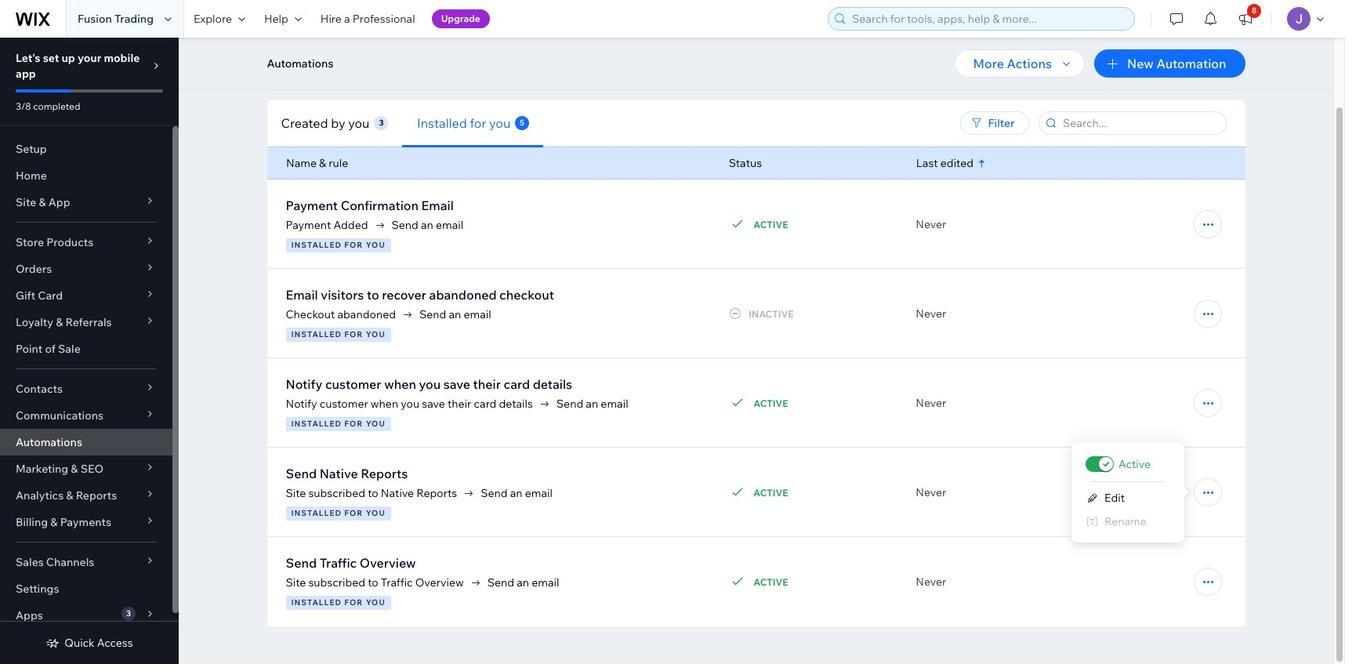 Task type: vqa. For each thing, say whether or not it's contained in the screenshot.


Task type: locate. For each thing, give the bounding box(es) containing it.
0 horizontal spatial your
[[267, 57, 298, 75]]

email visitors to recover abandoned checkout
[[286, 287, 554, 303]]

menu containing active
[[1072, 452, 1185, 533]]

1 notify customer when you save their card details from the top
[[286, 377, 573, 392]]

2 for from the top
[[345, 329, 363, 340]]

recover
[[382, 287, 427, 303]]

installed down "send native reports"
[[291, 508, 342, 518]]

0 vertical spatial site
[[16, 195, 36, 209]]

send an email
[[392, 218, 464, 232], [420, 307, 492, 322], [557, 397, 629, 411], [481, 486, 553, 500], [488, 576, 560, 590]]

1 horizontal spatial traffic
[[381, 576, 413, 590]]

& left seo
[[71, 462, 78, 476]]

never for email visitors to recover abandoned checkout
[[916, 307, 947, 321]]

2 vertical spatial site
[[286, 576, 306, 590]]

products
[[46, 235, 93, 249]]

1 vertical spatial customer
[[320, 397, 368, 411]]

send for notify customer when you save their card details
[[557, 397, 584, 411]]

installed for you for traffic
[[291, 598, 386, 608]]

2 vertical spatial to
[[368, 576, 379, 590]]

5 installed from the top
[[291, 598, 342, 608]]

never
[[916, 217, 947, 231], [916, 307, 947, 321], [916, 396, 947, 410], [916, 486, 947, 500], [916, 575, 947, 589]]

menu
[[1072, 452, 1185, 533]]

for for traffic
[[345, 598, 363, 608]]

send
[[392, 218, 419, 232], [420, 307, 447, 322], [557, 397, 584, 411], [286, 466, 317, 482], [481, 486, 508, 500], [286, 555, 317, 571], [488, 576, 515, 590]]

traffic down send traffic overview
[[381, 576, 413, 590]]

& up billing & payments
[[66, 489, 73, 503]]

4 installed for you from the top
[[291, 508, 386, 518]]

0 vertical spatial save
[[444, 377, 471, 392]]

0 vertical spatial payment
[[286, 198, 338, 213]]

2 active from the top
[[754, 397, 789, 409]]

installed for you
[[417, 115, 511, 131]]

customer up "send native reports"
[[320, 397, 368, 411]]

professional
[[353, 12, 415, 26]]

1 horizontal spatial 3
[[379, 117, 384, 127]]

you
[[348, 115, 370, 131], [489, 115, 511, 131], [419, 377, 441, 392], [401, 397, 420, 411]]

never for payment confirmation email
[[916, 217, 947, 231]]

email
[[436, 218, 464, 232], [464, 307, 492, 322], [601, 397, 629, 411], [525, 486, 553, 500], [532, 576, 560, 590]]

3 you from the top
[[366, 419, 386, 429]]

abandoned down visitors at the left of the page
[[338, 307, 396, 322]]

&
[[319, 156, 326, 170], [39, 195, 46, 209], [56, 315, 63, 329], [71, 462, 78, 476], [66, 489, 73, 503], [50, 515, 58, 529]]

for for customer
[[345, 419, 363, 429]]

communications
[[16, 409, 104, 423]]

automations for automations link
[[16, 435, 82, 449]]

3 up access
[[126, 609, 131, 619]]

1 vertical spatial abandoned
[[338, 307, 396, 322]]

1 installed from the top
[[291, 240, 342, 250]]

5 never from the top
[[916, 575, 947, 589]]

installed down the payment added
[[291, 240, 342, 250]]

4 for from the top
[[345, 508, 363, 518]]

tab list
[[267, 99, 763, 147]]

4 active from the top
[[754, 576, 789, 588]]

marketing
[[16, 462, 68, 476]]

0 horizontal spatial card
[[474, 397, 497, 411]]

site down send traffic overview
[[286, 576, 306, 590]]

2 installed from the top
[[291, 329, 342, 340]]

you down the site subscribed to traffic overview
[[366, 598, 386, 608]]

0 horizontal spatial abandoned
[[338, 307, 396, 322]]

active for payment confirmation email
[[754, 218, 789, 230]]

by
[[331, 115, 346, 131]]

name & rule
[[286, 156, 348, 170]]

quick access
[[65, 636, 133, 650]]

site down home
[[16, 195, 36, 209]]

for for confirmation
[[345, 240, 363, 250]]

email up checkout
[[286, 287, 318, 303]]

your
[[267, 57, 298, 75], [1168, 57, 1191, 71]]

send for payment confirmation email
[[392, 218, 419, 232]]

send an email for send traffic overview
[[488, 576, 560, 590]]

email right confirmation
[[422, 198, 454, 213]]

never for send native reports
[[916, 486, 947, 500]]

to for native
[[368, 486, 379, 500]]

2 you from the top
[[366, 329, 386, 340]]

3 installed from the top
[[291, 419, 342, 429]]

checkout
[[286, 307, 335, 322]]

2 never from the top
[[916, 307, 947, 321]]

reports for send native reports
[[361, 466, 408, 482]]

0 vertical spatial notify customer when you save their card details
[[286, 377, 573, 392]]

subscribed for traffic
[[309, 576, 366, 590]]

1 never from the top
[[916, 217, 947, 231]]

0 vertical spatial customer
[[325, 377, 382, 392]]

customer
[[325, 377, 382, 392], [320, 397, 368, 411]]

you for confirmation
[[366, 240, 386, 250]]

payments
[[60, 515, 111, 529]]

1 horizontal spatial your
[[1168, 57, 1191, 71]]

abandoned right recover
[[430, 287, 497, 303]]

you up "send native reports"
[[366, 419, 386, 429]]

subscribed down "send native reports"
[[309, 486, 366, 500]]

& for loyalty
[[56, 315, 63, 329]]

automations
[[301, 57, 386, 75]]

rule
[[329, 156, 348, 170]]

details
[[533, 377, 573, 392], [499, 397, 533, 411]]

1 vertical spatial site
[[286, 486, 306, 500]]

email for email visitors to recover abandoned checkout
[[464, 307, 492, 322]]

billing & payments
[[16, 515, 111, 529]]

notify
[[286, 377, 323, 392], [286, 397, 317, 411]]

1 vertical spatial to
[[368, 486, 379, 500]]

1 you from the top
[[366, 240, 386, 250]]

site inside dropdown button
[[16, 195, 36, 209]]

1 vertical spatial card
[[474, 397, 497, 411]]

automations inside button
[[267, 56, 334, 71]]

when
[[384, 377, 416, 392], [371, 397, 399, 411]]

last
[[916, 156, 938, 170]]

4 installed from the top
[[291, 508, 342, 518]]

payment added
[[286, 218, 368, 232]]

3 active from the top
[[754, 487, 789, 498]]

installed for customer
[[291, 419, 342, 429]]

your inside "button"
[[1168, 57, 1191, 71]]

2 your from the left
[[1168, 57, 1191, 71]]

1 vertical spatial automations
[[16, 435, 82, 449]]

1 vertical spatial payment
[[286, 218, 331, 232]]

checkout
[[500, 287, 554, 303]]

1 vertical spatial details
[[499, 397, 533, 411]]

automations up marketing
[[16, 435, 82, 449]]

0 horizontal spatial 3
[[126, 609, 131, 619]]

more
[[974, 56, 1005, 71]]

5 installed for you from the top
[[291, 598, 386, 608]]

new automation
[[1128, 56, 1227, 71]]

0 vertical spatial native
[[320, 466, 358, 482]]

of
[[45, 342, 56, 356]]

native up site subscribed to native reports
[[320, 466, 358, 482]]

& for name
[[319, 156, 326, 170]]

1 installed for you from the top
[[291, 240, 386, 250]]

& left app
[[39, 195, 46, 209]]

0 vertical spatial notify
[[286, 377, 323, 392]]

1 horizontal spatial their
[[473, 377, 501, 392]]

0 vertical spatial details
[[533, 377, 573, 392]]

analytics
[[16, 489, 64, 503]]

you down checkout abandoned
[[366, 329, 386, 340]]

0 vertical spatial automations
[[267, 56, 334, 71]]

0 horizontal spatial email
[[286, 287, 318, 303]]

payment for payment confirmation email
[[286, 198, 338, 213]]

automations for the automations button on the top of the page
[[267, 56, 334, 71]]

installed for you
[[291, 240, 386, 250], [291, 329, 386, 340], [291, 419, 386, 429], [291, 508, 386, 518], [291, 598, 386, 608]]

a
[[344, 12, 350, 26]]

tab list containing created by you
[[267, 99, 763, 147]]

for down added
[[345, 240, 363, 250]]

for up "send native reports"
[[345, 419, 363, 429]]

& left the rule
[[319, 156, 326, 170]]

you down added
[[366, 240, 386, 250]]

1 horizontal spatial abandoned
[[430, 287, 497, 303]]

card
[[38, 289, 63, 303]]

0 vertical spatial subscribed
[[309, 486, 366, 500]]

automations down help button
[[267, 56, 334, 71]]

subscribed down send traffic overview
[[309, 576, 366, 590]]

created
[[281, 115, 328, 131]]

you for traffic
[[366, 598, 386, 608]]

& right loyalty
[[56, 315, 63, 329]]

setup
[[16, 142, 47, 156]]

installed for traffic
[[291, 598, 342, 608]]

let's set up your mobile app
[[16, 51, 140, 81]]

& right billing
[[50, 515, 58, 529]]

1 vertical spatial notify
[[286, 397, 317, 411]]

for down the site subscribed to traffic overview
[[345, 598, 363, 608]]

installed for you for visitors
[[291, 329, 386, 340]]

card
[[504, 377, 530, 392], [474, 397, 497, 411]]

payment
[[286, 198, 338, 213], [286, 218, 331, 232]]

access
[[97, 636, 133, 650]]

setup link
[[0, 136, 173, 162]]

help button
[[255, 0, 311, 38]]

5 you from the top
[[366, 598, 386, 608]]

1 vertical spatial notify customer when you save their card details
[[286, 397, 533, 411]]

automations
[[267, 56, 334, 71], [16, 435, 82, 449]]

to right visitors at the left of the page
[[367, 287, 379, 303]]

2 installed for you from the top
[[291, 329, 386, 340]]

for
[[345, 240, 363, 250], [345, 329, 363, 340], [345, 419, 363, 429], [345, 508, 363, 518], [345, 598, 363, 608]]

3 for from the top
[[345, 419, 363, 429]]

0 horizontal spatial reports
[[76, 489, 117, 503]]

5
[[520, 117, 525, 127]]

installed down checkout
[[291, 329, 342, 340]]

active button
[[1072, 452, 1185, 477]]

let's
[[16, 51, 40, 65]]

actions
[[1008, 56, 1053, 71]]

you
[[366, 240, 386, 250], [366, 329, 386, 340], [366, 419, 386, 429], [366, 508, 386, 518], [366, 598, 386, 608]]

payment up the payment added
[[286, 198, 338, 213]]

0 vertical spatial traffic
[[320, 555, 357, 571]]

installed for you down the payment added
[[291, 240, 386, 250]]

fusion
[[78, 12, 112, 26]]

0 vertical spatial to
[[367, 287, 379, 303]]

installed down send traffic overview
[[291, 598, 342, 608]]

2 payment from the top
[[286, 218, 331, 232]]

5 for from the top
[[345, 598, 363, 608]]

payment left added
[[286, 218, 331, 232]]

you for visitors
[[366, 329, 386, 340]]

3 installed for you from the top
[[291, 419, 386, 429]]

site down "send native reports"
[[286, 486, 306, 500]]

3 right by
[[379, 117, 384, 127]]

quotas
[[1194, 57, 1232, 71]]

installed for you up "send native reports"
[[291, 419, 386, 429]]

reports for analytics & reports
[[76, 489, 117, 503]]

reports inside dropdown button
[[76, 489, 117, 503]]

email
[[422, 198, 454, 213], [286, 287, 318, 303]]

more actions
[[974, 56, 1053, 71]]

to down send traffic overview
[[368, 576, 379, 590]]

3 never from the top
[[916, 396, 947, 410]]

1 vertical spatial their
[[448, 397, 472, 411]]

native
[[320, 466, 358, 482], [381, 486, 414, 500]]

send an email for send native reports
[[481, 486, 553, 500]]

automations button
[[259, 52, 342, 75]]

0 vertical spatial 3
[[379, 117, 384, 127]]

1 for from the top
[[345, 240, 363, 250]]

native down "send native reports"
[[381, 486, 414, 500]]

0 horizontal spatial native
[[320, 466, 358, 482]]

subscribed for native
[[309, 486, 366, 500]]

0 vertical spatial card
[[504, 377, 530, 392]]

site subscribed to native reports
[[286, 486, 457, 500]]

to for traffic
[[368, 576, 379, 590]]

to down "send native reports"
[[368, 486, 379, 500]]

installed for you down checkout abandoned
[[291, 329, 386, 340]]

4 never from the top
[[916, 486, 947, 500]]

installed for you down site subscribed to native reports
[[291, 508, 386, 518]]

trading
[[114, 12, 154, 26]]

0 vertical spatial abandoned
[[430, 287, 497, 303]]

installed up "send native reports"
[[291, 419, 342, 429]]

for for native
[[345, 508, 363, 518]]

site subscribed to traffic overview
[[286, 576, 464, 590]]

3 inside sidebar element
[[126, 609, 131, 619]]

1 horizontal spatial reports
[[361, 466, 408, 482]]

2 horizontal spatial reports
[[417, 486, 457, 500]]

1 horizontal spatial native
[[381, 486, 414, 500]]

0 horizontal spatial automations
[[16, 435, 82, 449]]

for down checkout abandoned
[[345, 329, 363, 340]]

email for notify customer when you save their card details
[[601, 397, 629, 411]]

settings
[[16, 582, 59, 596]]

an for payment confirmation email
[[421, 218, 434, 232]]

automations inside sidebar element
[[16, 435, 82, 449]]

1 active from the top
[[754, 218, 789, 230]]

2 subscribed from the top
[[309, 576, 366, 590]]

1 vertical spatial when
[[371, 397, 399, 411]]

1 vertical spatial 3
[[126, 609, 131, 619]]

installed for you down send traffic overview
[[291, 598, 386, 608]]

1 payment from the top
[[286, 198, 338, 213]]

1 vertical spatial subscribed
[[309, 576, 366, 590]]

for down site subscribed to native reports
[[345, 508, 363, 518]]

1 subscribed from the top
[[309, 486, 366, 500]]

traffic up the site subscribed to traffic overview
[[320, 555, 357, 571]]

customer down checkout abandoned
[[325, 377, 382, 392]]

filter
[[989, 116, 1015, 130]]

you down site subscribed to native reports
[[366, 508, 386, 518]]

installed for you for native
[[291, 508, 386, 518]]

upgrade
[[441, 13, 481, 24]]

more actions button
[[955, 49, 1086, 78]]

site for send traffic overview
[[286, 576, 306, 590]]

1 horizontal spatial automations
[[267, 56, 334, 71]]

4 you from the top
[[366, 508, 386, 518]]

0 horizontal spatial traffic
[[320, 555, 357, 571]]

8
[[1253, 5, 1258, 16]]

1 horizontal spatial card
[[504, 377, 530, 392]]

2 notify from the top
[[286, 397, 317, 411]]

0 vertical spatial email
[[422, 198, 454, 213]]

send an email for payment confirmation email
[[392, 218, 464, 232]]



Task type: describe. For each thing, give the bounding box(es) containing it.
0 horizontal spatial their
[[448, 397, 472, 411]]

email for payment confirmation email
[[436, 218, 464, 232]]

loyalty & referrals button
[[0, 309, 173, 336]]

sale
[[58, 342, 81, 356]]

active for notify customer when you save their card details
[[754, 397, 789, 409]]

installed for visitors
[[291, 329, 342, 340]]

fusion trading
[[78, 12, 154, 26]]

your automations
[[267, 57, 386, 75]]

quick
[[65, 636, 95, 650]]

send for email visitors to recover abandoned checkout
[[420, 307, 447, 322]]

store products button
[[0, 229, 173, 256]]

mobile
[[104, 51, 140, 65]]

manage your quotas
[[1124, 57, 1232, 71]]

billing & payments button
[[0, 509, 173, 536]]

app
[[48, 195, 70, 209]]

8 button
[[1229, 0, 1264, 38]]

contacts
[[16, 382, 63, 396]]

site for send native reports
[[286, 486, 306, 500]]

payment for payment added
[[286, 218, 331, 232]]

referrals
[[65, 315, 112, 329]]

inactive
[[749, 308, 794, 320]]

hire a professional link
[[311, 0, 425, 38]]

manage
[[1124, 57, 1166, 71]]

set
[[43, 51, 59, 65]]

hire
[[321, 12, 342, 26]]

an for notify customer when you save their card details
[[586, 397, 599, 411]]

quick access button
[[46, 636, 133, 650]]

edit
[[1105, 491, 1126, 505]]

an for email visitors to recover abandoned checkout
[[449, 307, 462, 322]]

send traffic overview
[[286, 555, 416, 571]]

loyalty
[[16, 315, 53, 329]]

1 notify from the top
[[286, 377, 323, 392]]

home
[[16, 169, 47, 183]]

you for native
[[366, 508, 386, 518]]

1 vertical spatial overview
[[416, 576, 464, 590]]

Search... field
[[1059, 112, 1222, 134]]

explore
[[194, 12, 232, 26]]

point
[[16, 342, 43, 356]]

an for send native reports
[[510, 486, 523, 500]]

new automation button
[[1095, 49, 1246, 78]]

1 vertical spatial native
[[381, 486, 414, 500]]

analytics & reports
[[16, 489, 117, 503]]

app
[[16, 67, 36, 81]]

communications button
[[0, 402, 173, 429]]

status
[[729, 156, 762, 170]]

1 horizontal spatial email
[[422, 198, 454, 213]]

store products
[[16, 235, 93, 249]]

sales channels
[[16, 555, 94, 569]]

payment confirmation email
[[286, 198, 454, 213]]

checkout abandoned
[[286, 307, 396, 322]]

installed for you for confirmation
[[291, 240, 386, 250]]

to for recover
[[367, 287, 379, 303]]

visitors
[[321, 287, 364, 303]]

rename
[[1105, 515, 1147, 529]]

& for site
[[39, 195, 46, 209]]

up
[[62, 51, 75, 65]]

edited
[[941, 156, 974, 170]]

installed for confirmation
[[291, 240, 342, 250]]

never for send traffic overview
[[916, 575, 947, 589]]

send for send native reports
[[481, 486, 508, 500]]

automations link
[[0, 429, 173, 456]]

new
[[1128, 56, 1155, 71]]

& for marketing
[[71, 462, 78, 476]]

point of sale
[[16, 342, 81, 356]]

gift
[[16, 289, 35, 303]]

site & app button
[[0, 189, 173, 216]]

filter button
[[960, 111, 1029, 135]]

settings link
[[0, 576, 173, 602]]

installed
[[417, 115, 467, 131]]

marketing & seo
[[16, 462, 104, 476]]

for for visitors
[[345, 329, 363, 340]]

1 your from the left
[[267, 57, 298, 75]]

you for customer
[[366, 419, 386, 429]]

send an email for notify customer when you save their card details
[[557, 397, 629, 411]]

sales
[[16, 555, 44, 569]]

marketing & seo button
[[0, 456, 173, 482]]

1 vertical spatial traffic
[[381, 576, 413, 590]]

home link
[[0, 162, 173, 189]]

rename button
[[1072, 510, 1185, 533]]

1 vertical spatial save
[[422, 397, 445, 411]]

manage your quotas button
[[1110, 53, 1246, 76]]

send an email for email visitors to recover abandoned checkout
[[420, 307, 492, 322]]

email for send native reports
[[525, 486, 553, 500]]

edit button
[[1072, 486, 1185, 510]]

email for send traffic overview
[[532, 576, 560, 590]]

installed for native
[[291, 508, 342, 518]]

site & app
[[16, 195, 70, 209]]

an for send traffic overview
[[517, 576, 530, 590]]

1 vertical spatial email
[[286, 287, 318, 303]]

sales channels button
[[0, 549, 173, 576]]

seo
[[81, 462, 104, 476]]

loyalty & referrals
[[16, 315, 112, 329]]

3/8 completed
[[16, 100, 80, 112]]

sidebar element
[[0, 38, 179, 664]]

confirmation
[[341, 198, 419, 213]]

& for billing
[[50, 515, 58, 529]]

send for send traffic overview
[[488, 576, 515, 590]]

active
[[1119, 457, 1152, 471]]

send native reports
[[286, 466, 408, 482]]

active for send traffic overview
[[754, 576, 789, 588]]

store
[[16, 235, 44, 249]]

installed for you for customer
[[291, 419, 386, 429]]

your
[[78, 51, 101, 65]]

analytics & reports button
[[0, 482, 173, 509]]

0 vertical spatial when
[[384, 377, 416, 392]]

active for send native reports
[[754, 487, 789, 498]]

0 vertical spatial their
[[473, 377, 501, 392]]

& for analytics
[[66, 489, 73, 503]]

upgrade button
[[432, 9, 490, 28]]

never for notify customer when you save their card details
[[916, 396, 947, 410]]

hire a professional
[[321, 12, 415, 26]]

name
[[286, 156, 316, 170]]

0 vertical spatial overview
[[360, 555, 416, 571]]

channels
[[46, 555, 94, 569]]

Search for tools, apps, help & more... field
[[848, 8, 1130, 30]]

completed
[[33, 100, 80, 112]]

2 notify customer when you save their card details from the top
[[286, 397, 533, 411]]

help
[[264, 12, 289, 26]]

contacts button
[[0, 376, 173, 402]]



